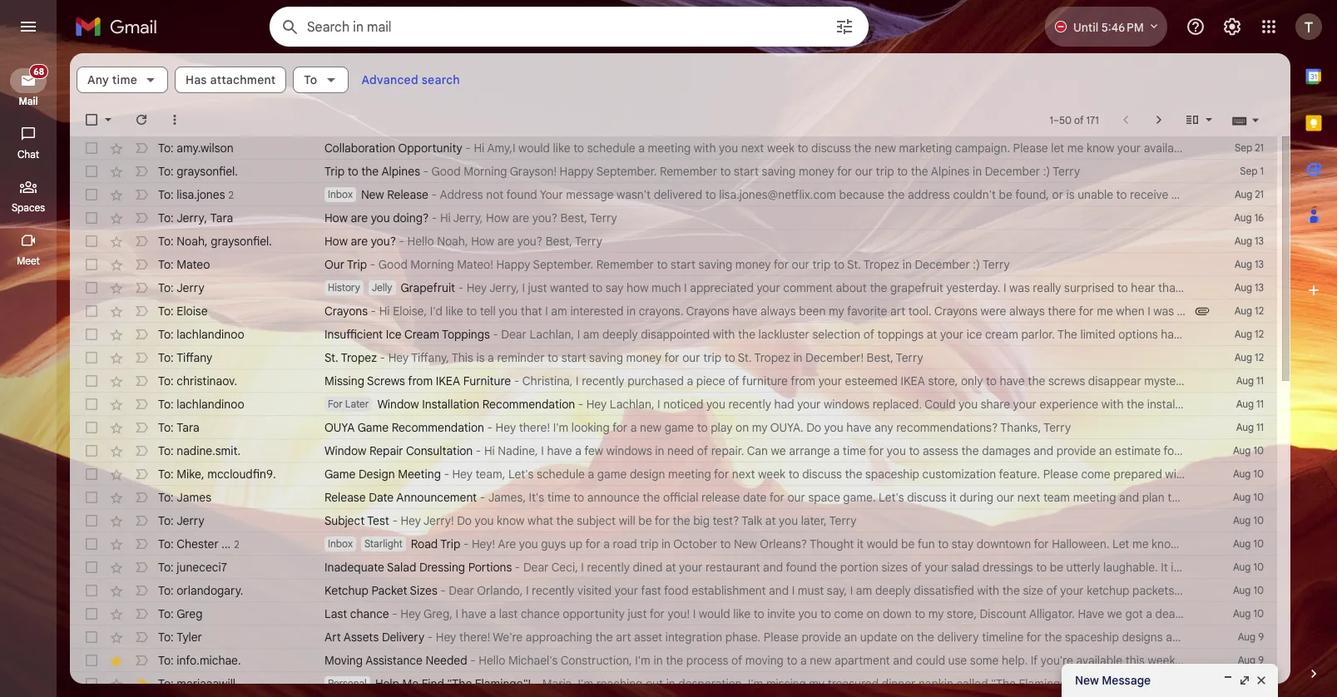 Task type: describe. For each thing, give the bounding box(es) containing it.
aug 13 for our trip - good morning mateo! happy september. remember to start saving money for our trip to st. tropez in december :) terry
[[1235, 258, 1264, 271]]

m
[[1330, 560, 1338, 575]]

your up for later window installation recommendation - hey lachlan, i noticed you recently had your windows replaced. could you share your experience with the installer and any recommendations?
[[819, 374, 842, 389]]

portion
[[841, 560, 879, 575]]

for right downtown
[[1034, 537, 1049, 552]]

and right 'has attachment' image
[[1216, 304, 1236, 319]]

you right are
[[519, 537, 538, 552]]

1 horizontal spatial found
[[786, 560, 817, 575]]

wanted
[[550, 281, 589, 295]]

2 vertical spatial meeting
[[1074, 490, 1117, 505]]

10 for estimate
[[1254, 444, 1264, 457]]

art
[[325, 630, 341, 645]]

with down disappear
[[1102, 397, 1124, 412]]

15 to: from the top
[[158, 467, 174, 482]]

you down piece
[[707, 397, 726, 412]]

me right let on the right
[[1133, 537, 1149, 552]]

mateo
[[177, 257, 210, 272]]

restaurant
[[706, 560, 760, 575]]

0 vertical spatial money
[[799, 164, 835, 179]]

that right hear
[[1159, 281, 1180, 295]]

aug for how are you? - hello noah, how are you? best, terry
[[1235, 235, 1253, 247]]

missing
[[767, 677, 806, 692]]

to: eloise
[[158, 304, 208, 319]]

installation
[[422, 397, 480, 412]]

your down october
[[679, 560, 703, 575]]

advanced search options image
[[828, 10, 862, 43]]

search in mail image
[[276, 12, 305, 42]]

1 vertical spatial new
[[734, 537, 757, 552]]

i down available
[[1100, 677, 1103, 692]]

12 for flavo
[[1255, 328, 1264, 340]]

toppings
[[878, 327, 924, 342]]

to button
[[293, 67, 348, 93]]

assistance
[[366, 653, 423, 668]]

3 to: from the top
[[158, 187, 174, 202]]

1 vertical spatial lachlan,
[[610, 397, 655, 412]]

0 vertical spatial marketing
[[899, 141, 952, 156]]

i left must
[[792, 584, 795, 598]]

1 horizontal spatial spaceship
[[1065, 630, 1119, 645]]

esteemed
[[845, 374, 898, 389]]

hear
[[1132, 281, 1156, 295]]

of left 'joy'
[[1264, 327, 1275, 342]]

aug for our trip - good morning mateo! happy september. remember to start saving money for our trip to st. tropez in december :) terry
[[1235, 258, 1253, 271]]

2 vertical spatial would
[[699, 607, 731, 622]]

1 vertical spatial tara
[[177, 420, 200, 435]]

in down lackluster
[[794, 350, 803, 365]]

14 to: from the top
[[158, 444, 174, 459]]

2 horizontal spatial as
[[1314, 281, 1326, 295]]

cream
[[404, 327, 439, 342]]

3 aug 9 from the top
[[1238, 678, 1264, 690]]

2 vertical spatial dear
[[449, 584, 474, 598]]

to: tyler
[[158, 630, 202, 645]]

our up because
[[855, 164, 873, 179]]

any down soon
[[1215, 397, 1234, 412]]

mike
[[177, 467, 201, 482]]

11 for ouya game recommendation - hey there! i'm looking for a new game to play on my ouya. do you have any recommendations? thanks, terry
[[1257, 421, 1264, 434]]

1 vertical spatial :)
[[973, 257, 980, 272]]

0 horizontal spatial st.
[[325, 350, 339, 365]]

best, down 'message'
[[561, 211, 588, 226]]

aug for window repair consultation - hi nadine, i have a few windows in need of repair. can we arrange a time for you to assess the damages and provide an estimate for the necessary repairs? thank 
[[1234, 444, 1251, 457]]

of down phase.
[[732, 653, 743, 668]]

hey up needed
[[436, 630, 456, 645]]

i right nadine,
[[541, 444, 544, 459]]

0 vertical spatial recommendation
[[483, 397, 575, 412]]

saving for december!
[[589, 350, 623, 365]]

last chance - hey greg, i have a last chance opportunity just for you! i would like to invite you to come on down to my store, discount alligator. have we got a deal for you! best, terry
[[325, 607, 1281, 622]]

the down integration
[[666, 653, 684, 668]]

you up trip to the alpines - good morning grayson! happy september. remember to start saving money for our trip to the alpines in december :) terry on the top of the page
[[719, 141, 738, 156]]

address
[[440, 187, 483, 202]]

i'm down moving
[[748, 677, 764, 692]]

the left size at the bottom
[[1003, 584, 1020, 598]]

0 vertical spatial we
[[771, 444, 786, 459]]

17 row from the top
[[70, 509, 1278, 533]]

0 horizontal spatial spaceship
[[866, 467, 920, 482]]

24 to: from the top
[[158, 677, 174, 692]]

hey!
[[472, 537, 495, 552]]

to: tara
[[158, 420, 200, 435]]

support image
[[1186, 17, 1206, 37]]

21 row from the top
[[70, 603, 1281, 626]]

that right "tell" at the top left
[[521, 304, 542, 319]]

in right out
[[666, 677, 676, 692]]

sep for hi amy,i would like to schedule a meeting with you next week to discuss the new marketing campaign. please let me know your availability. thanks!regards,mark
[[1235, 142, 1253, 154]]

1 horizontal spatial do
[[807, 420, 822, 435]]

1 horizontal spatial windows
[[824, 397, 870, 412]]

0 vertical spatial like
[[553, 141, 571, 156]]

9 for appreciate
[[1259, 654, 1264, 667]]

refresh image
[[133, 112, 150, 128]]

maria,
[[543, 677, 575, 692]]

big
[[694, 514, 710, 529]]

has attachment image
[[1194, 303, 1211, 320]]

1 vertical spatial when
[[1166, 677, 1195, 692]]

trip up piece
[[703, 350, 722, 365]]

2 vertical spatial at
[[666, 560, 676, 575]]

know!
[[1152, 537, 1183, 552]]

best, down your
[[546, 234, 573, 249]]

1 vertical spatial game
[[598, 467, 627, 482]]

phase.
[[726, 630, 761, 645]]

0 horizontal spatial let's
[[509, 467, 534, 482]]

13 row from the top
[[70, 416, 1278, 440]]

i right "say,"
[[850, 584, 853, 598]]

10 for activities
[[1254, 491, 1264, 504]]

you're
[[1041, 653, 1074, 668]]

subject test - hey jerry! do you know what the subject will be for the big test? talk at you later, terry
[[325, 514, 857, 529]]

0 horizontal spatial was
[[1010, 281, 1030, 295]]

charge
[[1244, 560, 1281, 575]]

and left plan
[[1120, 490, 1140, 505]]

a up furniture
[[488, 350, 494, 365]]

the left necessary
[[1182, 444, 1200, 459]]

1 horizontal spatial always
[[1010, 304, 1045, 319]]

such
[[1302, 560, 1327, 575]]

0 vertical spatial store,
[[928, 374, 958, 389]]

be right will
[[639, 514, 652, 529]]

any up weekend,
[[1189, 630, 1208, 645]]

for right date on the right bottom of the page
[[770, 490, 785, 505]]

hey left team, on the left bottom of the page
[[452, 467, 473, 482]]

st. for our trip - good morning mateo! happy september. remember to start saving money for our trip to st. tropez in december :) terry
[[847, 257, 861, 272]]

help
[[375, 677, 400, 692]]

that down available
[[1075, 677, 1097, 692]]

i left rem
[[1314, 677, 1317, 692]]

a left piece
[[687, 374, 694, 389]]

to
[[304, 72, 318, 87]]

and down the thanks,
[[1034, 444, 1054, 459]]

meeting
[[398, 467, 441, 482]]

0 horizontal spatial am
[[551, 304, 568, 319]]

has attachment button
[[175, 67, 287, 93]]

1 horizontal spatial as
[[1258, 374, 1270, 389]]

9 for visual
[[1259, 631, 1264, 643]]

2 vertical spatial next
[[1018, 490, 1041, 505]]

1 horizontal spatial window
[[377, 397, 419, 412]]

11 for missing screws from ikea furniture - christina, i recently purchased a piece of furniture from your esteemed ikea store, only to have the screws disappear mysteriously as soon as i dropped th
[[1257, 375, 1264, 387]]

0 horizontal spatial happy
[[497, 257, 531, 272]]

0 vertical spatial know
[[1087, 141, 1115, 156]]

0 horizontal spatial always
[[761, 304, 796, 319]]

dear for dear lachlan, i am deeply disappointed with the lackluster selection of toppings at your ice cream parlor. the limited options have left me bereft of joy and flavo
[[501, 327, 527, 342]]

aug for crayons - hi eloise, i'd like to tell you that i am interested in crayons. crayons have always been my favorite art tool. crayons were always there for me when i was young, and i still feel that way t
[[1235, 305, 1253, 317]]

aug for how are you doing? - hi jerry, how are you? best, terry
[[1235, 211, 1252, 224]]

2 vertical spatial on
[[901, 630, 914, 645]]

space
[[809, 490, 841, 505]]

damages
[[982, 444, 1031, 459]]

1 horizontal spatial :)
[[1044, 164, 1051, 179]]

1 horizontal spatial use
[[1144, 677, 1163, 692]]

1 vertical spatial let's
[[879, 490, 904, 505]]

2 horizontal spatial am
[[856, 584, 873, 598]]

0 vertical spatial found
[[507, 187, 537, 202]]

3 9 from the top
[[1259, 678, 1264, 690]]

0 horizontal spatial new
[[640, 420, 662, 435]]

be left utterly
[[1050, 560, 1064, 575]]

i left interested
[[545, 304, 548, 319]]

they
[[1180, 584, 1206, 598]]

stay
[[952, 537, 974, 552]]

spaces heading
[[0, 201, 57, 215]]

0 horizontal spatial deeply
[[603, 327, 638, 342]]

recently down st. tropez - hey tiffany, this is a reminder to start saving money for our trip to st. tropez in december! best, terry
[[582, 374, 625, 389]]

aug 12 for young,
[[1235, 305, 1264, 317]]

2 11 from the top
[[1257, 398, 1264, 410]]

0 vertical spatial graysonfiel.
[[177, 164, 238, 179]]

, for jerry
[[204, 211, 207, 226]]

orlando,
[[477, 584, 523, 598]]

11 row from the top
[[70, 370, 1338, 393]]

1 vertical spatial graysonfiel.
[[211, 234, 272, 249]]

171
[[1087, 114, 1099, 126]]

13 to: from the top
[[158, 420, 174, 435]]

1 vertical spatial on
[[867, 607, 880, 622]]

2 crayons from the left
[[686, 304, 730, 319]]

5 10 from the top
[[1254, 538, 1264, 550]]

for up the if
[[1027, 630, 1042, 645]]

1 vertical spatial we
[[1108, 607, 1123, 622]]

2 vertical spatial new
[[1075, 673, 1099, 688]]

2 vertical spatial time
[[547, 490, 571, 505]]

to: greg
[[158, 607, 203, 622]]

starlight
[[365, 538, 403, 550]]

repair
[[369, 444, 403, 459]]

for right estimate
[[1164, 444, 1179, 459]]

of down favorite
[[864, 327, 875, 342]]

nadine.smit.
[[177, 444, 241, 459]]

please for come
[[1044, 467, 1079, 482]]

0 horizontal spatial new
[[361, 187, 384, 202]]

december!
[[806, 350, 864, 365]]

i right ceci,
[[581, 560, 584, 575]]

aug 10 for insult
[[1234, 561, 1264, 574]]

jerry for aug 13
[[177, 281, 204, 295]]

rem
[[1320, 677, 1338, 692]]

a left road
[[604, 537, 610, 552]]

12 row from the top
[[70, 393, 1338, 416]]

i up were
[[1004, 281, 1007, 295]]

ketchup
[[325, 584, 369, 598]]

0 horizontal spatial come
[[835, 607, 864, 622]]

approaching
[[526, 630, 593, 645]]

17 to: from the top
[[158, 514, 174, 529]]

0 horizontal spatial window
[[325, 444, 367, 459]]

18 to: from the top
[[158, 536, 174, 551]]

tool.
[[909, 304, 932, 319]]

of right sizes
[[911, 560, 922, 575]]

2 ikea from the left
[[901, 374, 926, 389]]

0 horizontal spatial as
[[1214, 374, 1226, 389]]

1 vertical spatial the
[[1058, 327, 1078, 342]]

lachlandinoo for aug 11
[[177, 397, 244, 412]]

tyler
[[177, 630, 202, 645]]

1 vertical spatial good
[[379, 257, 408, 272]]

3 12 from the top
[[1255, 351, 1264, 364]]

0 horizontal spatial release
[[325, 490, 366, 505]]

available
[[1077, 653, 1123, 668]]

aug 21
[[1235, 188, 1264, 201]]

2 horizontal spatial start
[[734, 164, 759, 179]]

of right piece
[[729, 374, 740, 389]]

4 aug 10 from the top
[[1234, 514, 1264, 527]]

1 horizontal spatial release
[[387, 187, 429, 202]]

eloise
[[177, 304, 208, 319]]

0 vertical spatial december
[[985, 164, 1041, 179]]

our
[[325, 257, 345, 272]]

it
[[1161, 560, 1168, 575]]

aug 11 for missing screws from ikea furniture - christina, i recently purchased a piece of furniture from your esteemed ikea store, only to have the screws disappear mysteriously as soon as i dropped th
[[1237, 375, 1264, 387]]

1 from from the left
[[408, 374, 433, 389]]

4 row from the top
[[70, 206, 1278, 230]]

of right size at the bottom
[[1047, 584, 1058, 598]]

10 to: from the top
[[158, 350, 174, 365]]

ouya.
[[771, 420, 804, 435]]

me up "limited"
[[1097, 304, 1114, 319]]

that right feel
[[1288, 304, 1310, 319]]

1 vertical spatial recommendations?
[[897, 420, 998, 435]]

inbox for inbox
[[328, 538, 353, 550]]

22 row from the top
[[70, 626, 1338, 649]]

aug for missing screws from ikea furniture - christina, i recently purchased a piece of furniture from your esteemed ikea store, only to have the screws disappear mysteriously as soon as i dropped th
[[1237, 375, 1254, 387]]

your up the thanks,
[[1014, 397, 1037, 412]]

few
[[585, 444, 604, 459]]

hi up team, on the left bottom of the page
[[484, 444, 495, 459]]

5 to: from the top
[[158, 234, 174, 249]]

arrange
[[789, 444, 831, 459]]

0 vertical spatial schedule
[[587, 141, 636, 156]]

i'm down asset
[[635, 653, 651, 668]]

aug for last chance - hey greg, i have a last chance opportunity just for you! i would like to invite you to come on down to my store, discount alligator. have we got a deal for you! best, terry
[[1234, 608, 1251, 620]]

you left assess
[[887, 444, 906, 459]]

2 vertical spatial new
[[810, 653, 832, 668]]

1 horizontal spatial i'd
[[1202, 653, 1214, 668]]

october
[[674, 537, 718, 552]]

i down hear
[[1148, 304, 1151, 319]]

if
[[1031, 653, 1038, 668]]

you down for later window installation recommendation - hey lachlan, i noticed you recently had your windows replaced. could you share your experience with the installer and any recommendations?
[[825, 420, 844, 435]]

23 to: from the top
[[158, 653, 174, 668]]

week for you
[[767, 141, 795, 156]]

1 alpines from the left
[[382, 164, 420, 179]]

experience
[[1040, 397, 1099, 412]]

9 row from the top
[[70, 323, 1338, 346]]

aug for ketchup packet sizes - dear orlando, i recently visited your fast food establishment and i must say, i am deeply dissatisfied with the size of your ketchup packets. they are simply too small and 
[[1234, 584, 1251, 597]]

1 horizontal spatial game
[[665, 420, 694, 435]]

select input tool image
[[1251, 114, 1261, 126]]

i left wanted
[[522, 281, 525, 295]]

release date announcement - james, it's time to announce the official release date for our space game. let's discuss it during our next team meeting and plan the marketing activities accordin
[[325, 490, 1338, 505]]

trip for our
[[347, 257, 367, 272]]

10 for insult
[[1254, 561, 1264, 574]]

the up game.
[[845, 467, 863, 482]]

options
[[1119, 327, 1158, 342]]

1 vertical spatial like
[[446, 304, 463, 319]]

any time button
[[77, 67, 168, 93]]

9 to: from the top
[[158, 327, 174, 342]]

to: info.michae.
[[158, 653, 241, 668]]

to: mateo
[[158, 257, 210, 272]]

an for estimate
[[1099, 444, 1113, 459]]

your left ice in the right top of the page
[[941, 327, 964, 342]]

0 vertical spatial art
[[891, 304, 906, 319]]

in down how
[[627, 304, 636, 319]]

1 vertical spatial do
[[457, 514, 472, 529]]

0 horizontal spatial is
[[477, 350, 485, 365]]

1 row from the top
[[70, 137, 1318, 160]]

24 row from the top
[[70, 673, 1338, 696]]

our for during
[[788, 490, 806, 505]]

2 vertical spatial discuss
[[907, 490, 947, 505]]

2 vertical spatial like
[[733, 607, 751, 622]]

for later window installation recommendation - hey lachlan, i noticed you recently had your windows replaced. could you share your experience with the installer and any recommendations?
[[328, 397, 1338, 412]]

aug for insufficient ice cream toppings - dear lachlan, i am deeply disappointed with the lackluster selection of toppings at your ice cream parlor. the limited options have left me bereft of joy and flavo
[[1235, 328, 1253, 340]]

inadequate
[[325, 560, 384, 575]]

aug 9 for visual
[[1238, 631, 1264, 643]]

tell
[[480, 304, 496, 319]]

called
[[957, 677, 989, 692]]

2 horizontal spatial always
[[1106, 677, 1141, 692]]

0 horizontal spatial art
[[616, 630, 631, 645]]

4 10 from the top
[[1254, 514, 1264, 527]]

to: jerry for aug 13
[[158, 281, 204, 295]]

a up wasn't
[[639, 141, 645, 156]]

meet
[[17, 255, 40, 267]]

aug 12 for flavo
[[1235, 328, 1264, 340]]

and up activities
[[1249, 467, 1269, 482]]

your up dissatisfied
[[925, 560, 949, 575]]

1 vertical spatial time
[[843, 444, 866, 459]]

to: chester ... 2
[[158, 536, 239, 551]]

0 horizontal spatial september.
[[533, 257, 594, 272]]

your left 'ideas'
[[1191, 467, 1214, 482]]

the up "customization"
[[962, 444, 979, 459]]

1 jerry from the top
[[177, 211, 204, 226]]

1 chance from the left
[[350, 607, 389, 622]]

1 you! from the left
[[668, 607, 690, 622]]

and down m
[[1316, 584, 1336, 598]]

receive
[[1130, 187, 1169, 202]]

hey up looking
[[587, 397, 607, 412]]

1 vertical spatial marketing
[[1189, 490, 1242, 505]]

you up hey!
[[475, 514, 494, 529]]

recently down furniture on the right bottom of the page
[[729, 397, 772, 412]]

are left doing?
[[351, 211, 368, 226]]

next for you
[[741, 141, 764, 156]]

has attachment
[[186, 72, 276, 87]]

1 vertical spatial store,
[[947, 607, 977, 622]]

1 vertical spatial know
[[497, 514, 525, 529]]

22 to: from the top
[[158, 630, 174, 645]]

much
[[652, 281, 681, 295]]

19 row from the top
[[70, 556, 1338, 579]]

0 vertical spatial on
[[736, 420, 749, 435]]

delivered
[[654, 187, 703, 202]]

aug for subject test - hey jerry! do you know what the subject will be for the big test? talk at you later, terry
[[1234, 514, 1251, 527]]

1 horizontal spatial jerry,
[[489, 281, 519, 295]]

0 vertical spatial game
[[358, 420, 389, 435]]

money for december
[[736, 257, 771, 272]]

10 for technica
[[1254, 468, 1264, 480]]

the down collaboration on the top left of the page
[[361, 164, 379, 179]]

1 vertical spatial deeply
[[876, 584, 911, 598]]

for down surprised on the top of page
[[1079, 304, 1094, 319]]

2 inside to: chester ... 2
[[234, 538, 239, 551]]

3 aug 13 from the top
[[1235, 281, 1264, 294]]

best, up additional
[[1224, 607, 1251, 622]]

discuss for spaceship
[[803, 467, 842, 482]]

6 row from the top
[[70, 253, 1278, 276]]

2 chance from the left
[[521, 607, 560, 622]]

please for let
[[1014, 141, 1049, 156]]

couldn't
[[954, 187, 996, 202]]

with up discount
[[978, 584, 1000, 598]]

jelly
[[372, 281, 392, 294]]

and up invite
[[769, 584, 789, 598]]

halloween.
[[1052, 537, 1110, 552]]

parlor.
[[1022, 327, 1055, 342]]

mccloudfin9.
[[207, 467, 276, 482]]

1 horizontal spatial happy
[[560, 164, 594, 179]]

the down alligator.
[[1045, 630, 1062, 645]]

hi down jelly
[[379, 304, 390, 319]]

best, up esteemed
[[867, 350, 894, 365]]

to: noah , graysonfiel.
[[158, 234, 272, 249]]

0 vertical spatial good
[[432, 164, 461, 179]]

3 row from the top
[[70, 183, 1338, 206]]

main menu image
[[18, 17, 38, 37]]

0 horizontal spatial use
[[949, 653, 967, 668]]

the right plan
[[1168, 490, 1186, 505]]

had
[[775, 397, 795, 412]]

fun
[[918, 537, 935, 552]]

7 row from the top
[[70, 276, 1338, 300]]

Search in mail search field
[[270, 7, 869, 47]]

1 vertical spatial meeting
[[668, 467, 711, 482]]

1 horizontal spatial provide
[[1057, 444, 1096, 459]]

out
[[646, 677, 663, 692]]

20 to: from the top
[[158, 584, 174, 598]]

and right 'joy'
[[1296, 327, 1316, 342]]

a left last
[[490, 607, 496, 622]]

you up orleans?
[[779, 514, 798, 529]]

installer
[[1148, 397, 1189, 412]]

trip up comment
[[813, 257, 831, 272]]

pop out image
[[1239, 674, 1252, 688]]

0 horizontal spatial would
[[519, 141, 550, 156]]

me right let at the top right
[[1068, 141, 1084, 156]]

are down how are you doing? - hi jerry, how are you? best, terry
[[498, 234, 515, 249]]

0 vertical spatial come
[[1082, 467, 1111, 482]]

13 for how are you? - hello noah, how are you? best, terry
[[1255, 235, 1264, 247]]

have down appreciated
[[733, 304, 758, 319]]

minimize image
[[1222, 674, 1235, 688]]

activities
[[1245, 490, 1292, 505]]

be left fun
[[902, 537, 915, 552]]

not
[[486, 187, 504, 202]]

11 to: from the top
[[158, 374, 174, 389]]



Task type: vqa. For each thing, say whether or not it's contained in the screenshot.


Task type: locate. For each thing, give the bounding box(es) containing it.
lachlandinoo down christinaov.
[[177, 397, 244, 412]]

1 vertical spatial provide
[[802, 630, 842, 645]]

jerry
[[177, 211, 204, 226], [177, 281, 204, 295], [177, 514, 204, 529]]

for right looking
[[613, 420, 628, 435]]

tropez for good morning mateo! happy september. remember to start saving money for our trip to st. tropez in december :) terry
[[864, 257, 900, 272]]

and down orleans?
[[763, 560, 783, 575]]

to: left lisa.jones
[[158, 187, 174, 202]]

aug 10
[[1234, 444, 1264, 457], [1234, 468, 1264, 480], [1234, 491, 1264, 504], [1234, 514, 1264, 527], [1234, 538, 1264, 550], [1234, 561, 1264, 574], [1234, 584, 1264, 597], [1234, 608, 1264, 620]]

like
[[553, 141, 571, 156], [446, 304, 463, 319], [733, 607, 751, 622]]

to: down to: lisa.jones 2
[[158, 211, 174, 226]]

piece
[[697, 374, 726, 389]]

1 vertical spatial 12
[[1255, 328, 1264, 340]]

2 aug 12 from the top
[[1235, 328, 1264, 340]]

0 horizontal spatial time
[[112, 72, 137, 87]]

2 aug 9 from the top
[[1238, 654, 1264, 667]]

0 vertical spatial remember
[[660, 164, 718, 179]]

reminder
[[497, 350, 545, 365]]

my up "selection" at the right of the page
[[829, 304, 845, 319]]

0 horizontal spatial you!
[[668, 607, 690, 622]]

to: left junececi7
[[158, 560, 174, 575]]

3 10 from the top
[[1254, 491, 1264, 504]]

0 horizontal spatial tropez
[[341, 350, 377, 365]]

Search in mail text field
[[307, 19, 788, 36]]

dear for dear ceci, i recently dined at your restaurant and found the portion sizes of your salad dressings to be utterly laughable. it is an insult to charge for such m
[[523, 560, 549, 575]]

start for reminder
[[562, 350, 586, 365]]

1 aug 13 from the top
[[1235, 235, 1264, 247]]

23 row from the top
[[70, 649, 1338, 673]]

game up repair
[[358, 420, 389, 435]]

1 vertical spatial 13
[[1255, 258, 1264, 271]]

have left last
[[462, 607, 487, 622]]

saving down interested
[[589, 350, 623, 365]]

t
[[1337, 304, 1338, 319]]

next down feature.
[[1018, 490, 1041, 505]]

hi
[[474, 141, 485, 156], [440, 211, 451, 226], [379, 304, 390, 319], [484, 444, 495, 459]]

lachlandinoo for aug 12
[[177, 327, 244, 342]]

9
[[1259, 631, 1264, 643], [1259, 654, 1264, 667], [1259, 678, 1264, 690]]

2 alpines from the left
[[931, 164, 970, 179]]

lachlandinoo up tiffany at left bottom
[[177, 327, 244, 342]]

2 inbox from the top
[[328, 538, 353, 550]]

visited
[[578, 584, 612, 598]]

spaces
[[12, 201, 45, 214]]

3 11 from the top
[[1257, 421, 1264, 434]]

any down replaced.
[[875, 420, 894, 435]]

am down wanted
[[551, 304, 568, 319]]

2 vertical spatial aug 12
[[1235, 351, 1264, 364]]

7 10 from the top
[[1254, 584, 1264, 597]]

1 vertical spatial am
[[583, 327, 600, 342]]

hello for hello michael's construction, i'm in the process of moving to a new apartment and could use some help. if you're available this weekend, i'd appreciate your assista
[[479, 653, 506, 668]]

2 10 from the top
[[1254, 468, 1264, 480]]

0 horizontal spatial like
[[446, 304, 463, 319]]

9 right pop out image
[[1259, 678, 1264, 690]]

navigation
[[0, 53, 58, 698]]

aug 9 for appreciate
[[1238, 654, 1264, 667]]

1 ikea from the left
[[436, 374, 460, 389]]

:) up the found,
[[1044, 164, 1051, 179]]

aug for inadequate salad dressing portions - dear ceci, i recently dined at your restaurant and found the portion sizes of your salad dressings to be utterly laughable. it is an insult to charge for such m
[[1234, 561, 1251, 574]]

our for december
[[792, 257, 810, 272]]

moving
[[325, 653, 363, 668]]

1 vertical spatial schedule
[[537, 467, 585, 482]]

crayons down yesterday.
[[935, 304, 978, 319]]

inbox inside the 'inbox new release - address not found your message wasn't delivered to lisa.jones@netflix.com because the address couldn't be found, or is unable to receive mail. learn more the respons'
[[328, 188, 353, 201]]

2 9 from the top
[[1259, 654, 1264, 667]]

row up trip to the alpines - good morning grayson! happy september. remember to start saving money for our trip to the alpines in december :) terry on the top of the page
[[70, 137, 1318, 160]]

the down design
[[643, 490, 660, 505]]

0 horizontal spatial i'd
[[430, 304, 443, 319]]

trip for road
[[441, 537, 461, 552]]

1 vertical spatial new
[[640, 420, 662, 435]]

surprised
[[1065, 281, 1115, 295]]

aug 12 down bereft
[[1235, 351, 1264, 364]]

2 aug 10 from the top
[[1234, 468, 1264, 480]]

christina,
[[523, 374, 573, 389]]

inbox new release - address not found your message wasn't delivered to lisa.jones@netflix.com because the address couldn't be found, or is unable to receive mail. learn more the respons
[[328, 187, 1338, 202]]

0 vertical spatial 9
[[1259, 631, 1264, 643]]

noah,
[[437, 234, 468, 249]]

2 inside to: lisa.jones 2
[[229, 189, 234, 201]]

0 vertical spatial an
[[1099, 444, 1113, 459]]

aug for moving assistance needed - hello michael's construction, i'm in the process of moving to a new apartment and could use some help. if you're available this weekend, i'd appreciate your assista
[[1238, 654, 1256, 667]]

0 vertical spatial am
[[551, 304, 568, 319]]

the
[[854, 141, 872, 156], [361, 164, 379, 179], [911, 164, 929, 179], [888, 187, 905, 202], [870, 281, 888, 295], [738, 327, 756, 342], [1028, 374, 1046, 389], [1127, 397, 1145, 412], [962, 444, 979, 459], [1182, 444, 1200, 459], [845, 467, 863, 482], [643, 490, 660, 505], [1168, 490, 1186, 505], [557, 514, 574, 529], [673, 514, 691, 529], [820, 560, 838, 575], [1003, 584, 1020, 598], [596, 630, 613, 645], [917, 630, 935, 645], [1045, 630, 1062, 645], [666, 653, 684, 668]]

7 aug 10 from the top
[[1234, 584, 1264, 597]]

of
[[864, 327, 875, 342], [1264, 327, 1275, 342], [729, 374, 740, 389], [697, 444, 708, 459], [911, 560, 922, 575], [1047, 584, 1058, 598], [732, 653, 743, 668]]

0 horizontal spatial from
[[408, 374, 433, 389]]

your right had
[[798, 397, 821, 412]]

in up couldn't
[[973, 164, 982, 179]]

16
[[1255, 211, 1264, 224]]

1 horizontal spatial tara
[[210, 211, 233, 226]]

1 vertical spatial discuss
[[803, 467, 842, 482]]

2 jerry from the top
[[177, 281, 204, 295]]

1 horizontal spatial time
[[547, 490, 571, 505]]

1 to: jerry from the top
[[158, 281, 204, 295]]

8 10 from the top
[[1254, 608, 1264, 620]]

september. up wasn't
[[597, 164, 657, 179]]

respons
[[1296, 187, 1338, 202]]

to: lachlandinoo for aug 12
[[158, 327, 244, 342]]

main content containing any time
[[70, 53, 1338, 698]]

windows up design
[[607, 444, 652, 459]]

0 horizontal spatial saving
[[589, 350, 623, 365]]

tropez for hey tiffany, this is a reminder to start saving money for our trip to st. tropez in december! best, terry
[[755, 350, 791, 365]]

aug 10 for have
[[1234, 608, 1264, 620]]

1 vertical spatial happy
[[497, 257, 531, 272]]

spaceship down have
[[1065, 630, 1119, 645]]

campaign.
[[955, 141, 1011, 156]]

0 vertical spatial 12
[[1255, 305, 1264, 317]]

1 horizontal spatial september.
[[597, 164, 657, 179]]

3 crayons from the left
[[935, 304, 978, 319]]

for up game.
[[869, 444, 884, 459]]

0 vertical spatial there!
[[519, 420, 550, 435]]

sizes
[[410, 584, 438, 598]]

1 to: lachlandinoo from the top
[[158, 327, 244, 342]]

0 horizontal spatial ikea
[[436, 374, 460, 389]]

happy right mateo!
[[497, 257, 531, 272]]

start for remember
[[671, 257, 696, 272]]

row down appreciated
[[70, 300, 1338, 323]]

what
[[528, 514, 554, 529]]

0 horizontal spatial we
[[771, 444, 786, 459]]

or
[[1053, 187, 1064, 202]]

missing
[[325, 374, 365, 389]]

5 aug 10 from the top
[[1234, 538, 1264, 550]]

during
[[960, 490, 994, 505]]

aug for game design meeting - hey team, let's schedule a game design meeting for next week to discuss the spaceship customization feature. please come prepared with your ideas and any technica
[[1234, 468, 1251, 480]]

1 vertical spatial recommendation
[[392, 420, 484, 435]]

1 to: from the top
[[158, 141, 174, 156]]

know down '171'
[[1087, 141, 1115, 156]]

20 row from the top
[[70, 579, 1338, 603]]

1 vertical spatial it
[[857, 537, 864, 552]]

8 aug 10 from the top
[[1234, 608, 1264, 620]]

19 to: from the top
[[158, 560, 174, 575]]

happy up 'message'
[[560, 164, 594, 179]]

2 from from the left
[[791, 374, 816, 389]]

to: jerry up the to: eloise in the left top of the page
[[158, 281, 204, 295]]

1 horizontal spatial like
[[553, 141, 571, 156]]

0 horizontal spatial when
[[1117, 304, 1145, 319]]

i'm down construction, on the left bottom
[[578, 677, 594, 692]]

provide up moving assistance needed - hello michael's construction, i'm in the process of moving to a new apartment and could use some help. if you're available this weekend, i'd appreciate your assista
[[802, 630, 842, 645]]

a right got
[[1146, 607, 1153, 622]]

sizes
[[882, 560, 908, 575]]

12 to: from the top
[[158, 397, 174, 412]]

learn
[[1199, 187, 1235, 202]]

with down appreciated
[[713, 327, 735, 342]]

2 13 from the top
[[1255, 258, 1264, 271]]

last
[[499, 607, 518, 622]]

collaboration opportunity - hi amy,i would like to schedule a meeting with you next week to discuss the new marketing campaign. please let me know your availability. thanks!regards,mark
[[325, 141, 1318, 156]]

recommendations?
[[1237, 397, 1338, 412], [897, 420, 998, 435]]

8 to: from the top
[[158, 304, 174, 319]]

, for mike
[[201, 467, 204, 482]]

1 vertical spatial december
[[915, 257, 970, 272]]

0 horizontal spatial chance
[[350, 607, 389, 622]]

timeline
[[982, 630, 1024, 645]]

2 you! from the left
[[1199, 607, 1222, 622]]

hello for hello noah, how are you? best, terry
[[408, 234, 434, 249]]

2 aug 11 from the top
[[1237, 398, 1264, 410]]

provide down experience
[[1057, 444, 1096, 459]]

1 11 from the top
[[1257, 375, 1264, 387]]

3 aug 12 from the top
[[1235, 351, 1264, 364]]

aug 12 up bereft
[[1235, 305, 1264, 317]]

unable
[[1078, 187, 1114, 202]]

14 row from the top
[[70, 440, 1338, 463]]

2 vertical spatial 13
[[1255, 281, 1264, 294]]

0 vertical spatial is
[[1067, 187, 1075, 202]]

i down 'purchased'
[[658, 397, 661, 412]]

, for noah
[[205, 234, 208, 249]]

0 vertical spatial 13
[[1255, 235, 1264, 247]]

to: up to: nadine.smit.
[[158, 420, 174, 435]]

our for december!
[[683, 350, 701, 365]]

trip to the alpines - good morning grayson! happy september. remember to start saving money for our trip to the alpines in december :) terry
[[325, 164, 1081, 179]]

0 vertical spatial week
[[767, 141, 795, 156]]

have
[[733, 304, 758, 319], [1161, 327, 1187, 342], [1000, 374, 1025, 389], [847, 420, 872, 435], [547, 444, 572, 459], [462, 607, 487, 622]]

0 horizontal spatial :)
[[973, 257, 980, 272]]

at down tool.
[[927, 327, 938, 342]]

are down insult
[[1209, 584, 1226, 598]]

aug 10 down simply
[[1234, 608, 1264, 620]]

tab list
[[1291, 53, 1338, 638]]

older image
[[1151, 112, 1168, 128]]

week for for
[[758, 467, 786, 482]]

need
[[668, 444, 694, 459]]

1 vertical spatial at
[[766, 514, 776, 529]]

aug for ouya game recommendation - hey there! i'm looking for a new game to play on my ouya. do you have any recommendations? thanks, terry
[[1237, 421, 1254, 434]]

recommendation up consultation on the bottom left of page
[[392, 420, 484, 435]]

2 to: from the top
[[158, 164, 174, 179]]

time inside any time popup button
[[112, 72, 137, 87]]

16 to: from the top
[[158, 490, 174, 505]]

0 vertical spatial use
[[1230, 281, 1249, 295]]

0 vertical spatial september.
[[597, 164, 657, 179]]

in up grapefruit
[[903, 257, 912, 272]]

1 9 from the top
[[1259, 631, 1264, 643]]

68 link
[[10, 64, 48, 93]]

money for december!
[[626, 350, 662, 365]]

settings image
[[1223, 17, 1243, 37]]

6 10 from the top
[[1254, 561, 1264, 574]]

to: jerry for aug 10
[[158, 514, 204, 529]]

navigation containing mail
[[0, 53, 58, 698]]

gmail image
[[75, 10, 166, 43]]

1 vertical spatial would
[[867, 537, 899, 552]]

2 vertical spatial money
[[626, 350, 662, 365]]

recommendation down christina,
[[483, 397, 575, 412]]

as
[[1314, 281, 1326, 295], [1214, 374, 1226, 389], [1258, 374, 1270, 389]]

a up "missing"
[[801, 653, 807, 668]]

1 horizontal spatial come
[[1082, 467, 1111, 482]]

to: lisa.jones 2
[[158, 187, 234, 202]]

1 vertical spatial windows
[[607, 444, 652, 459]]

necessary
[[1203, 444, 1257, 459]]

0 vertical spatial just
[[528, 281, 547, 295]]

an for insult
[[1183, 560, 1196, 575]]

ice
[[967, 327, 983, 342]]

6 to: from the top
[[158, 257, 174, 272]]

13 for our trip - good morning mateo! happy september. remember to start saving money for our trip to st. tropez in december :) terry
[[1255, 258, 1264, 271]]

-
[[466, 141, 471, 156], [423, 164, 429, 179], [432, 187, 437, 202], [432, 211, 437, 226], [399, 234, 405, 249], [370, 257, 376, 272], [458, 281, 464, 295], [371, 304, 376, 319], [493, 327, 498, 342], [380, 350, 385, 365], [514, 374, 520, 389], [578, 397, 584, 412], [487, 420, 493, 435], [476, 444, 481, 459], [444, 467, 449, 482], [480, 490, 485, 505], [392, 514, 398, 529], [464, 537, 469, 552], [515, 560, 520, 575], [441, 584, 446, 598], [392, 607, 398, 622], [428, 630, 433, 645], [471, 653, 476, 668], [534, 677, 540, 692]]

1 crayons from the left
[[325, 304, 368, 319]]

1 vertical spatial next
[[732, 467, 755, 482]]

16 row from the top
[[70, 486, 1338, 509]]

1 inbox from the top
[[328, 188, 353, 201]]

0 horizontal spatial lachlan,
[[530, 327, 574, 342]]

mail.
[[1172, 187, 1196, 202]]

marketing down 'ideas'
[[1189, 490, 1242, 505]]

utterly
[[1067, 560, 1101, 575]]

happy
[[560, 164, 594, 179], [497, 257, 531, 272]]

always
[[761, 304, 796, 319], [1010, 304, 1045, 319], [1106, 677, 1141, 692]]

it up 'portion'
[[857, 537, 864, 552]]

aug 9 right minimize image
[[1238, 678, 1264, 690]]

aug 10 for technica
[[1234, 468, 1264, 480]]

1 horizontal spatial on
[[867, 607, 880, 622]]

have left 'left'
[[1161, 327, 1187, 342]]

1 vertical spatial morning
[[411, 257, 454, 272]]

3 13 from the top
[[1255, 281, 1264, 294]]

like up grayson!
[[553, 141, 571, 156]]

8 row from the top
[[70, 300, 1338, 323]]

deal
[[1156, 607, 1179, 622]]

an
[[1099, 444, 1113, 459], [1183, 560, 1196, 575], [845, 630, 858, 645]]

insufficient
[[325, 327, 383, 342]]

1 aug 12 from the top
[[1235, 305, 1264, 317]]

time right it's
[[547, 490, 571, 505]]

you left 'also'
[[1183, 281, 1202, 295]]

0 horizontal spatial trip
[[325, 164, 345, 179]]

next for for
[[732, 467, 755, 482]]

alpines
[[382, 164, 420, 179], [931, 164, 970, 179]]

2 horizontal spatial time
[[843, 444, 866, 459]]

have down for later window installation recommendation - hey lachlan, i noticed you recently had your windows replaced. could you share your experience with the installer and any recommendations?
[[847, 420, 872, 435]]

10 for have
[[1254, 608, 1264, 620]]

0 vertical spatial game
[[665, 420, 694, 435]]

1 "the from the left
[[447, 677, 472, 692]]

to: lachlandinoo
[[158, 327, 244, 342], [158, 397, 244, 412]]

main content
[[70, 53, 1338, 698]]

toggle split pane mode image
[[1184, 112, 1201, 128]]

ouya
[[325, 420, 355, 435]]

2 to: lachlandinoo from the top
[[158, 397, 244, 412]]

2 to: jerry from the top
[[158, 514, 204, 529]]

meet heading
[[0, 255, 57, 268]]

aug for art assets delivery - hey there! we're approaching the art asset integration phase. please provide an update on the delivery timeline for the spaceship designs and any additional visual assets. 
[[1238, 631, 1256, 643]]

0 horizontal spatial tara
[[177, 420, 200, 435]]

21 for amy.wilson
[[1255, 142, 1264, 154]]

1 horizontal spatial marketing
[[1189, 490, 1242, 505]]

aug 10 for estimate
[[1234, 444, 1264, 457]]

1 aug 10 from the top
[[1234, 444, 1264, 457]]

to: lachlandinoo for aug 11
[[158, 397, 244, 412]]

about
[[836, 281, 867, 295]]

share
[[981, 397, 1011, 412]]

2 horizontal spatial st.
[[847, 257, 861, 272]]

15 row from the top
[[70, 463, 1338, 486]]

0 horizontal spatial recommendations?
[[897, 420, 998, 435]]

with right prepared
[[1166, 467, 1188, 482]]

there! for i'm
[[519, 420, 550, 435]]

this
[[1126, 653, 1145, 668]]

new down talk
[[734, 537, 757, 552]]

aug 10 for activities
[[1234, 491, 1264, 504]]

team
[[1044, 490, 1071, 505]]

12 for young,
[[1255, 305, 1264, 317]]

to: down to: tara
[[158, 444, 174, 459]]

size
[[1023, 584, 1044, 598]]

attachment
[[210, 72, 276, 87]]

5 row from the top
[[70, 230, 1278, 253]]

i'd down grapefruit
[[430, 304, 443, 319]]

2 lachlandinoo from the top
[[177, 397, 244, 412]]

the up favorite
[[870, 281, 888, 295]]

have left few
[[547, 444, 572, 459]]

are
[[498, 537, 516, 552]]

availability.
[[1144, 141, 1202, 156]]

12 down still
[[1255, 328, 1264, 340]]

2 row from the top
[[70, 160, 1278, 183]]

3 aug 10 from the top
[[1234, 491, 1264, 504]]

2 vertical spatial trip
[[441, 537, 461, 552]]

repair.
[[711, 444, 744, 459]]

2 horizontal spatial new
[[875, 141, 897, 156]]

0 vertical spatial it
[[950, 490, 957, 505]]

21 up 1
[[1255, 142, 1264, 154]]

None checkbox
[[83, 140, 100, 156], [83, 163, 100, 180], [83, 186, 100, 203], [83, 233, 100, 250], [83, 256, 100, 273], [83, 280, 100, 296], [83, 303, 100, 320], [83, 326, 100, 343], [83, 350, 100, 366], [83, 443, 100, 459], [83, 466, 100, 483], [83, 489, 100, 506], [83, 536, 100, 553], [83, 583, 100, 599], [83, 606, 100, 623], [83, 629, 100, 646], [83, 653, 100, 669], [83, 140, 100, 156], [83, 163, 100, 180], [83, 186, 100, 203], [83, 233, 100, 250], [83, 256, 100, 273], [83, 280, 100, 296], [83, 303, 100, 320], [83, 326, 100, 343], [83, 350, 100, 366], [83, 443, 100, 459], [83, 466, 100, 483], [83, 489, 100, 506], [83, 536, 100, 553], [83, 583, 100, 599], [83, 606, 100, 623], [83, 629, 100, 646], [83, 653, 100, 669]]

None checkbox
[[83, 112, 100, 128], [83, 210, 100, 226], [83, 373, 100, 390], [83, 396, 100, 413], [83, 420, 100, 436], [83, 513, 100, 529], [83, 559, 100, 576], [83, 676, 100, 693], [83, 112, 100, 128], [83, 210, 100, 226], [83, 373, 100, 390], [83, 396, 100, 413], [83, 420, 100, 436], [83, 513, 100, 529], [83, 559, 100, 576], [83, 676, 100, 693]]

trip down collaboration on the top left of the page
[[325, 164, 345, 179]]

i left still
[[1239, 304, 1242, 319]]

jerry,
[[453, 211, 483, 226], [489, 281, 519, 295]]

row down delivered
[[70, 206, 1278, 230]]

2 vertical spatial is
[[1171, 560, 1180, 575]]

sep
[[1235, 142, 1253, 154], [1241, 165, 1258, 177]]

your
[[1118, 141, 1141, 156], [757, 281, 781, 295], [941, 327, 964, 342], [819, 374, 842, 389], [798, 397, 821, 412], [1014, 397, 1037, 412], [1191, 467, 1214, 482], [679, 560, 703, 575], [925, 560, 949, 575], [615, 584, 638, 598], [1061, 584, 1084, 598], [1277, 653, 1301, 668]]

1 13 from the top
[[1255, 235, 1264, 247]]

saving for december
[[699, 257, 733, 272]]

0 vertical spatial the
[[1273, 187, 1293, 202]]

mail heading
[[0, 95, 57, 108]]

1 12 from the top
[[1255, 305, 1264, 317]]

any
[[1215, 397, 1234, 412], [875, 420, 894, 435], [1272, 467, 1290, 482], [1189, 630, 1208, 645]]

crayons down appreciated
[[686, 304, 730, 319]]

dressing
[[419, 560, 465, 575]]

feel
[[1266, 304, 1285, 319]]

21 up 16
[[1255, 188, 1264, 201]]

aug 10 for are
[[1234, 584, 1264, 597]]

2 21 from the top
[[1255, 188, 1264, 201]]

game left design
[[325, 467, 356, 482]]

jerry down james
[[177, 514, 204, 529]]

aug for release date announcement - james, it's time to announce the official release date for our space game. let's discuss it during our next team meeting and plan the marketing activities accordin
[[1234, 491, 1251, 504]]

chance up "assets"
[[350, 607, 389, 622]]

0 horizontal spatial jerry,
[[453, 211, 483, 226]]

0 vertical spatial trip
[[325, 164, 345, 179]]

trip
[[876, 164, 894, 179], [813, 257, 831, 272], [703, 350, 722, 365], [640, 537, 659, 552]]

0 vertical spatial jerry,
[[453, 211, 483, 226]]

moving assistance needed - hello michael's construction, i'm in the process of moving to a new apartment and could use some help. if you're available this weekend, i'd appreciate your assista
[[325, 653, 1338, 668]]

2 aug 13 from the top
[[1235, 258, 1264, 271]]

more image
[[166, 112, 183, 128]]

10 row from the top
[[70, 346, 1278, 370]]

aug 11 for ouya game recommendation - hey there! i'm looking for a new game to play on my ouya. do you have any recommendations? thanks, terry
[[1237, 421, 1264, 434]]

1 21 from the top
[[1255, 142, 1264, 154]]

21 to: from the top
[[158, 607, 174, 622]]

1 aug 11 from the top
[[1237, 375, 1264, 387]]

windows
[[824, 397, 870, 412], [607, 444, 652, 459]]

to: amy.wilson
[[158, 141, 234, 156]]

2 vertical spatial please
[[764, 630, 799, 645]]

st. for st. tropez - hey tiffany, this is a reminder to start saving money for our trip to st. tropez in december! best, terry
[[738, 350, 752, 365]]

and up weekend,
[[1166, 630, 1186, 645]]

1 horizontal spatial trip
[[347, 257, 367, 272]]

to: down to: james
[[158, 514, 174, 529]]

down
[[883, 607, 912, 622]]

0 horizontal spatial hello
[[408, 234, 434, 249]]

mateo!
[[457, 257, 494, 272]]

chat
[[17, 148, 39, 161]]

chat heading
[[0, 148, 57, 161]]

10 for are
[[1254, 584, 1264, 597]]

we right can
[[771, 444, 786, 459]]

0 vertical spatial lachlan,
[[530, 327, 574, 342]]

your left comment
[[757, 281, 781, 295]]

would down establishment
[[699, 607, 731, 622]]

2 horizontal spatial money
[[799, 164, 835, 179]]

1 horizontal spatial chance
[[521, 607, 560, 622]]

at right talk
[[766, 514, 776, 529]]

jerry for aug 10
[[177, 514, 204, 529]]

deeply
[[603, 327, 638, 342], [876, 584, 911, 598]]

6 aug 10 from the top
[[1234, 561, 1264, 574]]

been
[[799, 304, 826, 319]]

hello down doing?
[[408, 234, 434, 249]]

,
[[204, 211, 207, 226], [205, 234, 208, 249], [201, 467, 204, 482]]

1 horizontal spatial am
[[583, 327, 600, 342]]

good up address
[[432, 164, 461, 179]]

aug 13 for how are you? - hello noah, how are you? best, terry
[[1235, 235, 1264, 247]]

to: up to: lisa.jones 2
[[158, 164, 174, 179]]

13
[[1255, 235, 1264, 247], [1255, 258, 1264, 271], [1255, 281, 1264, 294]]

doing?
[[393, 211, 429, 226]]

dear up reminder
[[501, 327, 527, 342]]

hey down mateo!
[[467, 281, 487, 295]]

1 vertical spatial saving
[[699, 257, 733, 272]]

time right any
[[112, 72, 137, 87]]

row
[[70, 137, 1318, 160], [70, 160, 1278, 183], [70, 183, 1338, 206], [70, 206, 1278, 230], [70, 230, 1278, 253], [70, 253, 1278, 276], [70, 276, 1338, 300], [70, 300, 1338, 323], [70, 323, 1338, 346], [70, 346, 1278, 370], [70, 370, 1338, 393], [70, 393, 1338, 416], [70, 416, 1278, 440], [70, 440, 1338, 463], [70, 463, 1338, 486], [70, 486, 1338, 509], [70, 509, 1278, 533], [70, 533, 1278, 556], [70, 556, 1338, 579], [70, 579, 1338, 603], [70, 603, 1281, 626], [70, 626, 1338, 649], [70, 649, 1338, 673], [70, 673, 1338, 696]]

lachlandinoo
[[177, 327, 244, 342], [177, 397, 244, 412]]

noticed
[[664, 397, 704, 412]]

4 to: from the top
[[158, 211, 174, 226]]

inbox for inbox new release - address not found your message wasn't delivered to lisa.jones@netflix.com because the address couldn't be found, or is unable to receive mail. learn more the respons
[[328, 188, 353, 201]]

2 horizontal spatial an
[[1183, 560, 1196, 575]]

update
[[861, 630, 898, 645]]

18 row from the top
[[70, 533, 1278, 556]]

there
[[1048, 304, 1076, 319]]

hi left amy,i
[[474, 141, 485, 156]]

sep for good morning grayson! happy september. remember to start saving money for our trip to the alpines in december :) terry
[[1241, 165, 1258, 177]]

0 vertical spatial spaceship
[[866, 467, 920, 482]]

always up lackluster
[[761, 304, 796, 319]]

21 for lisa.jones
[[1255, 188, 1264, 201]]

1 horizontal spatial know
[[1087, 141, 1115, 156]]

construction,
[[561, 653, 632, 668]]

joy
[[1278, 327, 1293, 342]]

discuss for new
[[812, 141, 851, 156]]

2 vertical spatial start
[[562, 350, 586, 365]]

1 horizontal spatial morning
[[464, 164, 507, 179]]

1 10 from the top
[[1254, 444, 1264, 457]]

game
[[358, 420, 389, 435], [325, 467, 356, 482]]

we're
[[493, 630, 523, 645]]

0 vertical spatial tara
[[210, 211, 233, 226]]

0 vertical spatial to: lachlandinoo
[[158, 327, 244, 342]]

2 "the from the left
[[991, 677, 1016, 692]]

0 vertical spatial release
[[387, 187, 429, 202]]

always down this
[[1106, 677, 1141, 692]]

there! for we're
[[459, 630, 491, 645]]

close image
[[1255, 674, 1269, 688]]

there!
[[519, 420, 550, 435], [459, 630, 491, 645]]

there! up nadine,
[[519, 420, 550, 435]]

inbox down collaboration on the top left of the page
[[328, 188, 353, 201]]

:)
[[1044, 164, 1051, 179], [973, 257, 980, 272]]

7 to: from the top
[[158, 281, 174, 295]]

aug 9 up pop out image
[[1238, 654, 1264, 667]]

3 aug 11 from the top
[[1237, 421, 1264, 434]]

road trip - hey! are you guys up for a road trip in october to new orleans? thought it would be fun to stay downtown for halloween. let me know! terry
[[411, 537, 1213, 552]]

2 vertical spatial aug 13
[[1235, 281, 1264, 294]]

alligator.
[[1030, 607, 1075, 622]]

in
[[973, 164, 982, 179], [903, 257, 912, 272], [627, 304, 636, 319], [794, 350, 803, 365], [655, 444, 665, 459], [662, 537, 671, 552], [654, 653, 663, 668], [666, 677, 676, 692]]

message
[[566, 187, 614, 202]]

aug for st. tropez - hey tiffany, this is a reminder to start saving money for our trip to st. tropez in december! best, terry
[[1235, 351, 1253, 364]]

1 horizontal spatial game
[[358, 420, 389, 435]]

1 horizontal spatial at
[[766, 514, 776, 529]]



